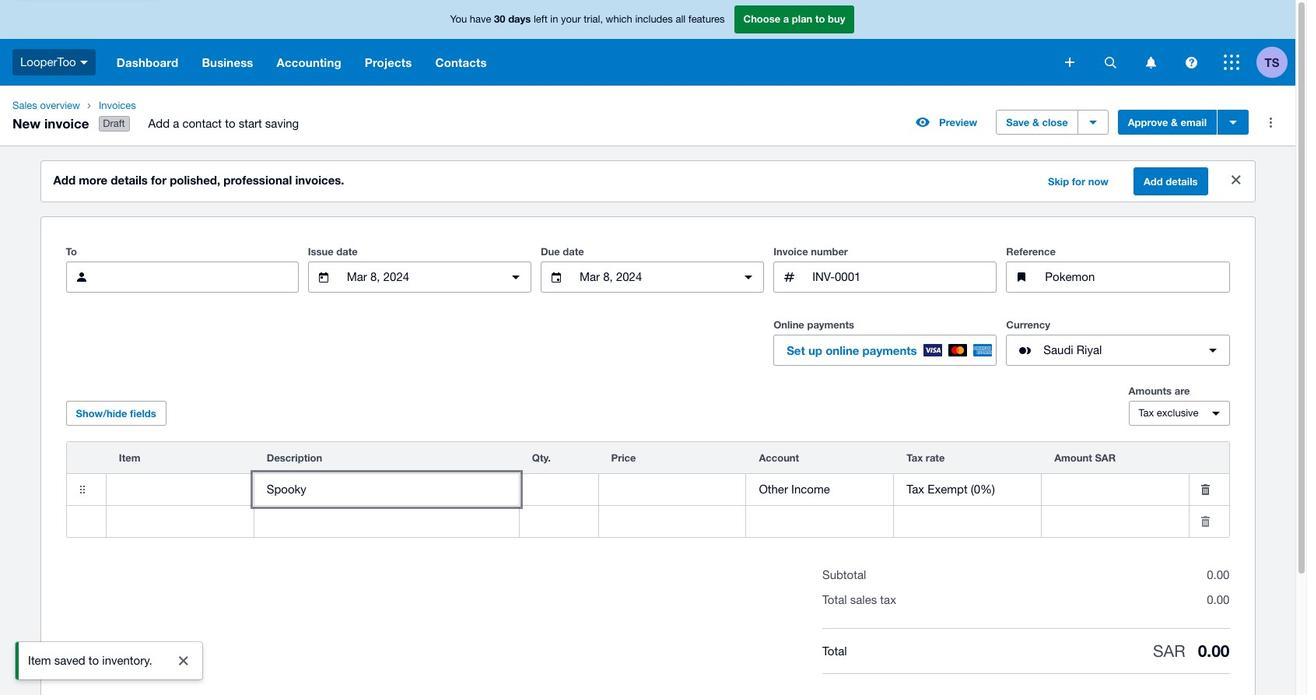 Task type: locate. For each thing, give the bounding box(es) containing it.
0.00 for subtotal
[[1207, 568, 1230, 581]]

invoice number
[[774, 245, 848, 258]]

svg image
[[1224, 54, 1240, 70], [1105, 56, 1116, 68], [1186, 56, 1197, 68], [80, 61, 88, 64]]

are
[[1175, 385, 1190, 397]]

date right 'due'
[[563, 245, 584, 258]]

1 total from the top
[[823, 593, 847, 606]]

amount
[[1055, 452, 1093, 464]]

1 horizontal spatial close image
[[1232, 175, 1241, 185]]

left
[[534, 13, 548, 25]]

add for add a contact to start saving
[[148, 117, 170, 130]]

accounting
[[277, 55, 341, 69]]

2 horizontal spatial add
[[1144, 175, 1163, 188]]

payments
[[807, 318, 855, 331], [863, 343, 917, 357]]

payments right online at the right
[[863, 343, 917, 357]]

drag and drop line image
[[67, 474, 98, 505]]

0 horizontal spatial payments
[[807, 318, 855, 331]]

0 horizontal spatial sar
[[1095, 452, 1116, 464]]

new invoice
[[12, 115, 89, 131]]

start
[[239, 117, 262, 130]]

1 vertical spatial payments
[[863, 343, 917, 357]]

choose
[[744, 13, 781, 25]]

Spooky text field
[[254, 475, 519, 504]]

None field
[[107, 475, 254, 504], [520, 475, 598, 504], [599, 475, 746, 504], [747, 475, 894, 504], [894, 475, 1042, 504], [1042, 475, 1189, 504], [107, 507, 254, 536], [520, 507, 598, 536], [599, 507, 746, 536], [1042, 507, 1189, 536], [107, 475, 254, 504], [520, 475, 598, 504], [599, 475, 746, 504], [747, 475, 894, 504], [894, 475, 1042, 504], [1042, 475, 1189, 504], [107, 507, 254, 536], [520, 507, 598, 536], [599, 507, 746, 536], [1042, 507, 1189, 536]]

tax for tax rate
[[907, 452, 923, 464]]

0 horizontal spatial &
[[1033, 116, 1040, 129]]

1 vertical spatial close image
[[179, 656, 188, 665]]

add details
[[1144, 175, 1198, 188]]

set
[[787, 343, 805, 357]]

your
[[561, 13, 581, 25]]

close button inside item saved to inventory. alert
[[168, 645, 199, 676]]

saving
[[265, 117, 299, 130]]

preview
[[939, 116, 978, 129]]

a for contact
[[173, 117, 179, 130]]

close image right add details button in the right of the page
[[1232, 175, 1241, 185]]

sales overview
[[12, 100, 80, 111]]

tax for tax exclusive
[[1139, 407, 1154, 419]]

fields
[[130, 407, 156, 420]]

1 horizontal spatial &
[[1171, 116, 1178, 129]]

tax rate
[[907, 452, 945, 464]]

total sales tax
[[823, 593, 897, 606]]

tax inside popup button
[[1139, 407, 1154, 419]]

tax inside invoice line item list element
[[907, 452, 923, 464]]

date for issue date
[[336, 245, 358, 258]]

details
[[111, 173, 148, 187], [1166, 175, 1198, 188]]

1 horizontal spatial item
[[119, 452, 140, 464]]

to left buy
[[816, 13, 825, 25]]

add right now
[[1144, 175, 1163, 188]]

2 date from the left
[[563, 245, 584, 258]]

show/hide fields button
[[66, 401, 166, 426]]

svg image up close
[[1065, 58, 1075, 67]]

1 horizontal spatial tax
[[1139, 407, 1154, 419]]

saudi riyal button
[[1007, 335, 1230, 366]]

close button right inventory.
[[168, 645, 199, 676]]

a left contact
[[173, 117, 179, 130]]

business
[[202, 55, 253, 69]]

0.00 for sar
[[1198, 641, 1230, 661]]

1 horizontal spatial for
[[1072, 175, 1086, 188]]

item left saved
[[28, 654, 51, 667]]

tax
[[1139, 407, 1154, 419], [907, 452, 923, 464]]

add a contact to start saving
[[148, 117, 299, 130]]

1 vertical spatial a
[[173, 117, 179, 130]]

1 horizontal spatial date
[[563, 245, 584, 258]]

close button
[[1221, 164, 1252, 195], [168, 645, 199, 676]]

0 vertical spatial to
[[816, 13, 825, 25]]

loopertoo button
[[0, 39, 105, 86]]

0 horizontal spatial item
[[28, 654, 51, 667]]

item inside alert
[[28, 654, 51, 667]]

add left more
[[53, 173, 76, 187]]

0 horizontal spatial to
[[89, 654, 99, 667]]

2 horizontal spatial to
[[816, 13, 825, 25]]

skip for now
[[1048, 175, 1109, 188]]

tax left rate
[[907, 452, 923, 464]]

None text field
[[254, 507, 519, 536]]

total down subtotal
[[823, 593, 847, 606]]

1 vertical spatial total
[[823, 644, 847, 657]]

0 vertical spatial close image
[[1232, 175, 1241, 185]]

contact
[[182, 117, 222, 130]]

invoices link
[[93, 98, 311, 114]]

dashboard link
[[105, 39, 190, 86]]

2 vertical spatial to
[[89, 654, 99, 667]]

Due date text field
[[578, 262, 727, 292]]

approve
[[1128, 116, 1169, 129]]

2 vertical spatial 0.00
[[1198, 641, 1230, 661]]

remove image
[[1190, 474, 1221, 505]]

item saved to inventory. alert
[[16, 642, 202, 679]]

choose a plan to buy
[[744, 13, 846, 25]]

total
[[823, 593, 847, 606], [823, 644, 847, 657]]

projects button
[[353, 39, 424, 86]]

0 horizontal spatial close image
[[179, 656, 188, 665]]

a for plan
[[784, 13, 789, 25]]

& right "save"
[[1033, 116, 1040, 129]]

to left start
[[225, 117, 235, 130]]

0 vertical spatial total
[[823, 593, 847, 606]]

to for contact
[[225, 117, 235, 130]]

1 horizontal spatial a
[[784, 13, 789, 25]]

sar
[[1095, 452, 1116, 464], [1153, 641, 1186, 660]]

close image
[[1232, 175, 1241, 185], [179, 656, 188, 665]]

1 horizontal spatial sar
[[1153, 641, 1186, 660]]

1 vertical spatial tax
[[907, 452, 923, 464]]

0 horizontal spatial date
[[336, 245, 358, 258]]

0 vertical spatial item
[[119, 452, 140, 464]]

0 horizontal spatial tax
[[907, 452, 923, 464]]

saudi
[[1044, 343, 1074, 357]]

to right saved
[[89, 654, 99, 667]]

close button right add details button in the right of the page
[[1221, 164, 1252, 195]]

skip
[[1048, 175, 1070, 188]]

for left polished,
[[151, 173, 167, 187]]

payments up online at the right
[[807, 318, 855, 331]]

number
[[811, 245, 848, 258]]

0.00
[[1207, 568, 1230, 581], [1207, 593, 1230, 606], [1198, 641, 1230, 661]]

add inside button
[[1144, 175, 1163, 188]]

1 horizontal spatial to
[[225, 117, 235, 130]]

total for total
[[823, 644, 847, 657]]

new
[[12, 115, 41, 131]]

0 vertical spatial close button
[[1221, 164, 1252, 195]]

includes
[[635, 13, 673, 25]]

0 horizontal spatial close button
[[168, 645, 199, 676]]

banner
[[0, 0, 1296, 86]]

1 vertical spatial 0.00
[[1207, 593, 1230, 606]]

0 horizontal spatial details
[[111, 173, 148, 187]]

contacts button
[[424, 39, 499, 86]]

a left plan
[[784, 13, 789, 25]]

date right issue
[[336, 245, 358, 258]]

add left contact
[[148, 117, 170, 130]]

1 date from the left
[[336, 245, 358, 258]]

& left email
[[1171, 116, 1178, 129]]

1 horizontal spatial details
[[1166, 175, 1198, 188]]

0 horizontal spatial for
[[151, 173, 167, 187]]

approve & email
[[1128, 116, 1207, 129]]

total down total sales tax
[[823, 644, 847, 657]]

close image right inventory.
[[179, 656, 188, 665]]

0 vertical spatial 0.00
[[1207, 568, 1230, 581]]

1 horizontal spatial payments
[[863, 343, 917, 357]]

1 horizontal spatial close button
[[1221, 164, 1252, 195]]

for left now
[[1072, 175, 1086, 188]]

skip for now button
[[1039, 169, 1118, 194]]

item down fields
[[119, 452, 140, 464]]

1 vertical spatial close button
[[168, 645, 199, 676]]

details right more
[[111, 173, 148, 187]]

2 & from the left
[[1171, 116, 1178, 129]]

tax down amounts in the right of the page
[[1139, 407, 1154, 419]]

1 & from the left
[[1033, 116, 1040, 129]]

Reference text field
[[1044, 262, 1229, 292]]

approve & email button
[[1118, 110, 1217, 135]]

Issue date text field
[[345, 262, 494, 292]]

2 total from the top
[[823, 644, 847, 657]]

a
[[784, 13, 789, 25], [173, 117, 179, 130]]

0 horizontal spatial add
[[53, 173, 76, 187]]

date for due date
[[563, 245, 584, 258]]

1 vertical spatial to
[[225, 117, 235, 130]]

total for total sales tax
[[823, 593, 847, 606]]

rate
[[926, 452, 945, 464]]

add details button
[[1134, 167, 1208, 195]]

polished,
[[170, 173, 220, 187]]

0 horizontal spatial a
[[173, 117, 179, 130]]

0 vertical spatial tax
[[1139, 407, 1154, 419]]

banner containing ts
[[0, 0, 1296, 86]]

1 vertical spatial item
[[28, 654, 51, 667]]

item
[[119, 452, 140, 464], [28, 654, 51, 667]]

0 vertical spatial a
[[784, 13, 789, 25]]

features
[[689, 13, 725, 25]]

details down email
[[1166, 175, 1198, 188]]

invoices.
[[295, 173, 344, 187]]

more date options image
[[500, 262, 532, 293]]

date
[[336, 245, 358, 258], [563, 245, 584, 258]]

email
[[1181, 116, 1207, 129]]

to
[[816, 13, 825, 25], [225, 117, 235, 130], [89, 654, 99, 667]]

account
[[759, 452, 799, 464]]

0 vertical spatial sar
[[1095, 452, 1116, 464]]

item for item
[[119, 452, 140, 464]]

1 horizontal spatial add
[[148, 117, 170, 130]]

svg image up approve
[[1146, 56, 1156, 68]]

sales
[[12, 100, 37, 111]]

close image inside item saved to inventory. alert
[[179, 656, 188, 665]]

currency
[[1007, 318, 1051, 331]]

online
[[826, 343, 860, 357]]

add
[[148, 117, 170, 130], [53, 173, 76, 187], [1144, 175, 1163, 188]]

svg image
[[1146, 56, 1156, 68], [1065, 58, 1075, 67]]

to inside alert
[[89, 654, 99, 667]]



Task type: vqa. For each thing, say whether or not it's contained in the screenshot.
Show/hide fields BUTTON
yes



Task type: describe. For each thing, give the bounding box(es) containing it.
close image for add more details for polished, professional invoices.
[[1232, 175, 1241, 185]]

save & close
[[1007, 116, 1068, 129]]

invoice
[[44, 115, 89, 131]]

& for close
[[1033, 116, 1040, 129]]

close button for add more details for polished, professional invoices.
[[1221, 164, 1252, 195]]

which
[[606, 13, 633, 25]]

you
[[450, 13, 467, 25]]

to for plan
[[816, 13, 825, 25]]

subtotal
[[823, 568, 866, 581]]

set up online payments
[[787, 343, 917, 357]]

to
[[66, 245, 77, 258]]

& for email
[[1171, 116, 1178, 129]]

you have 30 days left in your trial, which includes all features
[[450, 13, 725, 25]]

in
[[551, 13, 558, 25]]

saudi riyal
[[1044, 343, 1102, 357]]

sales overview link
[[6, 98, 86, 114]]

sales
[[850, 593, 877, 606]]

online
[[774, 318, 805, 331]]

plan
[[792, 13, 813, 25]]

business button
[[190, 39, 265, 86]]

have
[[470, 13, 491, 25]]

item for item saved to inventory.
[[28, 654, 51, 667]]

invoice
[[774, 245, 808, 258]]

projects
[[365, 55, 412, 69]]

add for add details
[[1144, 175, 1163, 188]]

for inside button
[[1072, 175, 1086, 188]]

more invoice options image
[[1255, 107, 1287, 138]]

add more details for polished, professional invoices.
[[53, 173, 344, 187]]

dashboard
[[116, 55, 179, 69]]

accounting button
[[265, 39, 353, 86]]

qty.
[[532, 452, 551, 464]]

30
[[494, 13, 506, 25]]

0.00 for total sales tax
[[1207, 593, 1230, 606]]

due
[[541, 245, 560, 258]]

up
[[809, 343, 823, 357]]

description
[[267, 452, 322, 464]]

invoices
[[99, 100, 136, 111]]

saved
[[54, 654, 85, 667]]

add for add more details for polished, professional invoices.
[[53, 173, 76, 187]]

set up online payments button
[[774, 335, 997, 366]]

ts
[[1265, 55, 1280, 69]]

sar inside invoice line item list element
[[1095, 452, 1116, 464]]

riyal
[[1077, 343, 1102, 357]]

preview button
[[907, 110, 987, 135]]

save & close button
[[996, 110, 1078, 135]]

tax exclusive button
[[1129, 401, 1230, 426]]

buy
[[828, 13, 846, 25]]

more
[[79, 173, 108, 187]]

show/hide
[[76, 407, 127, 420]]

now
[[1089, 175, 1109, 188]]

close
[[1042, 116, 1068, 129]]

Invoice number text field
[[811, 262, 996, 292]]

close image for item saved to inventory.
[[179, 656, 188, 665]]

tax exclusive
[[1139, 407, 1199, 419]]

all
[[676, 13, 686, 25]]

ts button
[[1257, 39, 1296, 86]]

amount sar
[[1055, 452, 1116, 464]]

amounts
[[1129, 385, 1172, 397]]

close button for item saved to inventory.
[[168, 645, 199, 676]]

price
[[611, 452, 636, 464]]

inventory.
[[102, 654, 152, 667]]

details inside button
[[1166, 175, 1198, 188]]

more date options image
[[733, 262, 764, 293]]

contact element
[[66, 262, 299, 293]]

due date
[[541, 245, 584, 258]]

show/hide fields
[[76, 407, 156, 420]]

0 vertical spatial payments
[[807, 318, 855, 331]]

1 horizontal spatial svg image
[[1146, 56, 1156, 68]]

draft
[[103, 118, 125, 129]]

1 vertical spatial sar
[[1153, 641, 1186, 660]]

issue
[[308, 245, 334, 258]]

item saved to inventory.
[[28, 654, 152, 667]]

svg image inside loopertoo popup button
[[80, 61, 88, 64]]

remove image
[[1190, 506, 1221, 537]]

contacts
[[435, 55, 487, 69]]

To text field
[[103, 262, 298, 292]]

professional
[[224, 173, 292, 187]]

days
[[508, 13, 531, 25]]

online payments
[[774, 318, 855, 331]]

invoice number element
[[774, 262, 997, 293]]

more line item options element
[[1190, 442, 1229, 473]]

exclusive
[[1157, 407, 1199, 419]]

trial,
[[584, 13, 603, 25]]

0 horizontal spatial svg image
[[1065, 58, 1075, 67]]

invoice line item list element
[[66, 441, 1230, 538]]

amounts are
[[1129, 385, 1190, 397]]

loopertoo
[[20, 55, 76, 68]]

issue date
[[308, 245, 358, 258]]

reference
[[1007, 245, 1056, 258]]

payments inside popup button
[[863, 343, 917, 357]]

overview
[[40, 100, 80, 111]]



